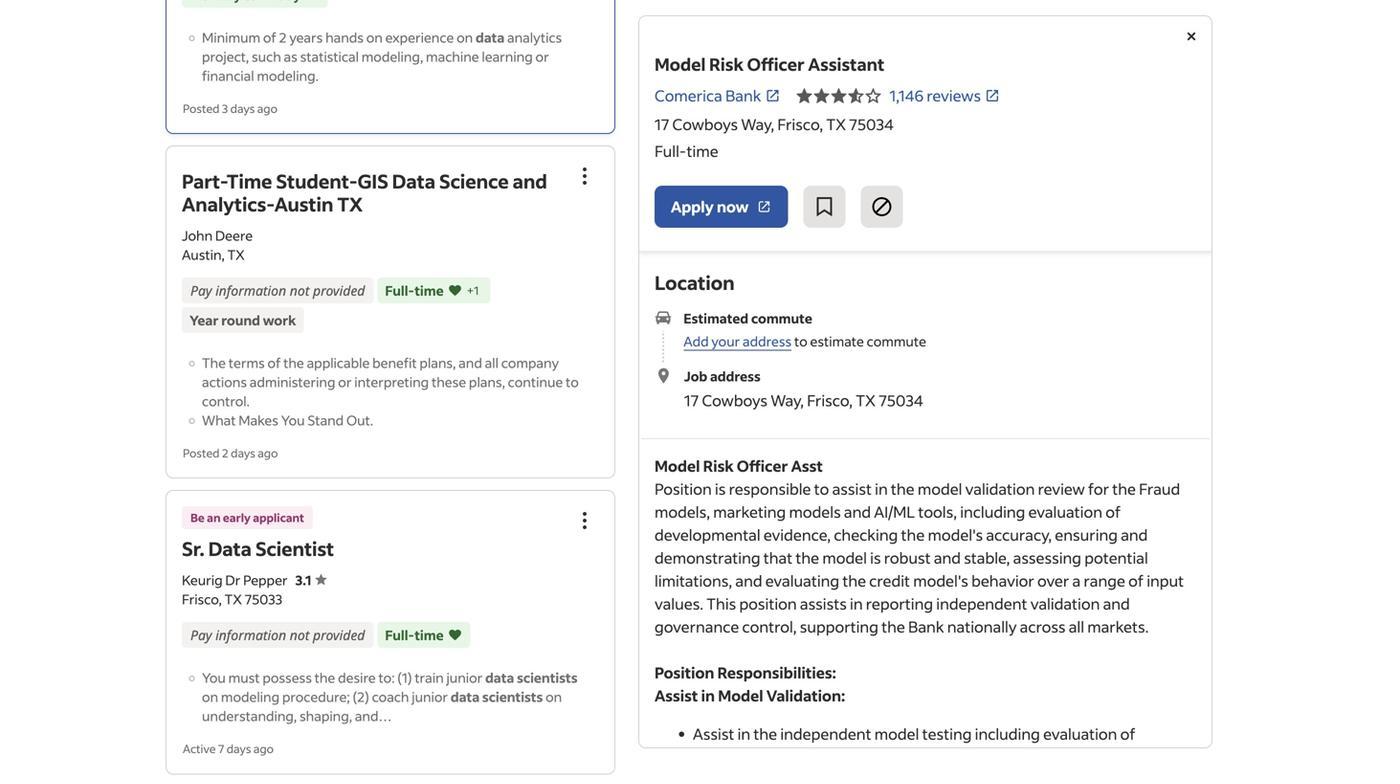 Task type: describe. For each thing, give the bounding box(es) containing it.
the up the robust
[[901, 525, 925, 545]]

tx inside the job address 17 cowboys way, frisco, tx 75034
[[856, 391, 876, 410]]

0 horizontal spatial 17
[[655, 114, 669, 134]]

2 vertical spatial days
[[227, 741, 251, 756]]

position inside model risk officer asst position is responsible to assist in the model validation review for the fraud models, marketing models and ai/ml tools, including evaluation of developmental evidence, checking the model's accuracy, ensuring and demonstrating that the model is robust and stable, assessing potential limitations, and evaluating the credit model's behavior over a range of input values. this position assists in reporting independent validation and governance control, supporting the bank nationally across all markets.
[[655, 479, 712, 499]]

marketing
[[713, 502, 786, 522]]

ai/ml
[[874, 502, 915, 522]]

model risk officer assistant
[[655, 53, 885, 75]]

coach
[[372, 688, 409, 705]]

pepper
[[243, 571, 288, 589]]

0 vertical spatial full-
[[655, 141, 687, 161]]

statistical
[[300, 48, 359, 65]]

on inside you must possess the desire to: (1) train junior data scientists on modeling procedure; (2) coach junior data scientists
[[202, 688, 218, 705]]

evaluating
[[765, 571, 839, 590]]

part-time student-gis data science and analytics-austin tx button
[[182, 168, 547, 216]]

early
[[223, 510, 251, 525]]

1 vertical spatial junior
[[412, 688, 448, 705]]

all inside model risk officer asst position is responsible to assist in the model validation review for the fraud models, marketing models and ai/ml tools, including evaluation of developmental evidence, checking the model's accuracy, ensuring and demonstrating that the model is robust and stable, assessing potential limitations, and evaluating the credit model's behavior over a range of input values. this position assists in reporting independent validation and governance control, supporting the bank nationally across all markets.
[[1069, 617, 1084, 636]]

applicant
[[253, 510, 304, 525]]

risk for model risk officer asst position is responsible to assist in the model validation review for the fraud models, marketing models and ai/ml tools, including evaluation of developmental evidence, checking the model's accuracy, ensuring and demonstrating that the model is robust and stable, assessing potential limitations, and evaluating the credit model's behavior over a range of input values. this position assists in reporting independent validation and governance control, supporting the bank nationally across all markets.
[[703, 456, 734, 476]]

continue
[[508, 373, 563, 390]]

0 vertical spatial time
[[687, 141, 718, 161]]

estimate
[[810, 333, 864, 350]]

science
[[439, 168, 509, 193]]

close job details image
[[1180, 25, 1203, 48]]

time
[[227, 168, 272, 193]]

pay information not provided for john deere
[[190, 281, 365, 300]]

1 vertical spatial data
[[485, 669, 514, 686]]

assessing
[[1013, 548, 1081, 568]]

to:
[[378, 669, 395, 686]]

0 vertical spatial validation
[[965, 479, 1035, 499]]

tools,
[[918, 502, 957, 522]]

analytics-
[[182, 191, 274, 216]]

to inside model risk officer asst position is responsible to assist in the model validation review for the fraud models, marketing models and ai/ml tools, including evaluation of developmental evidence, checking the model's accuracy, ensuring and demonstrating that the model is robust and stable, assessing potential limitations, and evaluating the credit model's behavior over a range of input values. this position assists in reporting independent validation and governance control, supporting the bank nationally across all markets.
[[814, 479, 829, 499]]

full-time for john deere
[[385, 282, 444, 299]]

full- for keurig dr pepper
[[385, 627, 415, 644]]

1 vertical spatial scientists
[[482, 688, 543, 705]]

estimated commute add your address to estimate commute
[[684, 310, 926, 350]]

financial
[[202, 67, 254, 84]]

position
[[739, 594, 797, 613]]

sr.
[[182, 536, 204, 561]]

reviews
[[927, 86, 981, 105]]

the inside assist in the independent model testing including evaluation of conceptual soundness and developmental evidence.
[[754, 724, 777, 744]]

and inside assist in the independent model testing including evaluation of conceptual soundness and developmental evidence.
[[855, 747, 882, 767]]

control,
[[742, 617, 797, 636]]

evidence.
[[994, 747, 1061, 767]]

3.1
[[295, 571, 311, 589]]

cowboys inside the job address 17 cowboys way, frisco, tx 75034
[[702, 391, 768, 410]]

your
[[711, 333, 740, 350]]

1 vertical spatial model
[[822, 548, 867, 568]]

developmental inside assist in the independent model testing including evaluation of conceptual soundness and developmental evidence.
[[885, 747, 991, 767]]

officer for assistant
[[747, 53, 805, 75]]

ago for analytics project, such as statistical modeling, machine learning or financial modeling.
[[257, 101, 277, 116]]

0 vertical spatial cowboys
[[672, 114, 738, 134]]

the up the "evaluating"
[[796, 548, 819, 568]]

add
[[684, 333, 709, 350]]

and up potential
[[1121, 525, 1148, 545]]

governance
[[655, 617, 739, 636]]

john
[[182, 227, 213, 244]]

address inside the job address 17 cowboys way, frisco, tx 75034
[[710, 368, 761, 385]]

for
[[1088, 479, 1109, 499]]

bank inside model risk officer asst position is responsible to assist in the model validation review for the fraud models, marketing models and ai/ml tools, including evaluation of developmental evidence, checking the model's accuracy, ensuring and demonstrating that the model is robust and stable, assessing potential limitations, and evaluating the credit model's behavior over a range of input values. this position assists in reporting independent validation and governance control, supporting the bank nationally across all markets.
[[908, 617, 944, 636]]

75033
[[245, 591, 282, 608]]

data inside part-time student-gis data science and analytics-austin tx
[[392, 168, 435, 193]]

comerica
[[655, 86, 722, 105]]

officer for asst
[[737, 456, 788, 476]]

and up markets.
[[1103, 594, 1130, 613]]

posted for the terms of the applicable benefit plans, and all company actions administering or interpreting these plans, continue to control. what makes you stand out.
[[183, 445, 220, 460]]

benefit
[[372, 354, 417, 371]]

experience
[[385, 29, 454, 46]]

position inside the position responsibilities: assist in model validation:
[[655, 663, 714, 682]]

3.1 out of five stars rating image
[[295, 571, 327, 589]]

1,146 reviews link
[[890, 86, 1000, 105]]

position responsibilities: assist in model validation:
[[655, 663, 845, 705]]

must
[[228, 669, 260, 686]]

all inside "the terms of the applicable benefit plans, and all company actions administering or interpreting these plans, continue to control. what makes you stand out."
[[485, 354, 499, 371]]

0 vertical spatial data
[[476, 29, 505, 46]]

risk for model risk officer assistant
[[709, 53, 744, 75]]

job address 17 cowboys way, frisco, tx 75034
[[684, 368, 923, 410]]

to inside "the terms of the applicable benefit plans, and all company actions administering or interpreting these plans, continue to control. what makes you stand out."
[[566, 373, 579, 390]]

checking
[[834, 525, 898, 545]]

analytics
[[507, 29, 562, 46]]

keurig dr pepper
[[182, 571, 288, 589]]

3
[[222, 101, 228, 116]]

out.
[[346, 412, 373, 429]]

0 vertical spatial scientists
[[517, 669, 578, 686]]

provided for john deere
[[313, 281, 365, 300]]

and up position at the bottom of the page
[[735, 571, 762, 590]]

the left credit
[[843, 571, 866, 590]]

posted 3 days ago
[[183, 101, 277, 116]]

analytics project, such as statistical modeling, machine learning or financial modeling.
[[202, 29, 562, 84]]

2 vertical spatial frisco,
[[182, 591, 222, 608]]

time for keurig dr pepper
[[415, 627, 444, 644]]

comerica bank link
[[655, 84, 780, 107]]

apply
[[671, 197, 714, 216]]

possess
[[263, 669, 312, 686]]

modeling.
[[257, 67, 319, 84]]

modeling,
[[362, 48, 423, 65]]

days for the terms of the applicable benefit plans, and all company actions administering or interpreting these plans, continue to control. what makes you stand out.
[[231, 445, 255, 460]]

you inside you must possess the desire to: (1) train junior data scientists on modeling procedure; (2) coach junior data scientists
[[202, 669, 226, 686]]

shaping,
[[300, 707, 352, 725]]

comerica bank
[[655, 86, 761, 105]]

hands
[[325, 29, 364, 46]]

days for analytics project, such as statistical modeling, machine learning or financial modeling.
[[230, 101, 255, 116]]

evidence,
[[764, 525, 831, 545]]

apply now
[[671, 197, 749, 216]]

reporting
[[866, 594, 933, 613]]

testing
[[922, 724, 972, 744]]

potential
[[1085, 548, 1148, 568]]

soundness
[[775, 747, 852, 767]]

you must possess the desire to: (1) train junior data scientists on modeling procedure; (2) coach junior data scientists
[[202, 669, 578, 705]]

validation:
[[766, 686, 845, 705]]

in inside the position responsibilities: assist in model validation:
[[701, 686, 715, 705]]

demonstrating
[[655, 548, 760, 568]]

fraud
[[1139, 479, 1180, 499]]

model inside assist in the independent model testing including evaluation of conceptual soundness and developmental evidence.
[[874, 724, 919, 744]]

and down the assist
[[844, 502, 871, 522]]

independent inside model risk officer asst position is responsible to assist in the model validation review for the fraud models, marketing models and ai/ml tools, including evaluation of developmental evidence, checking the model's accuracy, ensuring and demonstrating that the model is robust and stable, assessing potential limitations, and evaluating the credit model's behavior over a range of input values. this position assists in reporting independent validation and governance control, supporting the bank nationally across all markets.
[[936, 594, 1027, 613]]

and…
[[355, 707, 392, 725]]

job actions for part-time student-gis data science and analytics-austin tx is collapsed image
[[573, 165, 596, 188]]

1 vertical spatial commute
[[867, 333, 926, 350]]

way, inside the job address 17 cowboys way, frisco, tx 75034
[[771, 391, 804, 410]]

austin,
[[182, 246, 225, 263]]

assist inside assist in the independent model testing including evaluation of conceptual soundness and developmental evidence.
[[693, 724, 734, 744]]

across
[[1020, 617, 1066, 636]]

pay information not provided for keurig dr pepper
[[190, 626, 365, 644]]

sr. data scientist button
[[182, 536, 334, 561]]

including inside model risk officer asst position is responsible to assist in the model validation review for the fraud models, marketing models and ai/ml tools, including evaluation of developmental evidence, checking the model's accuracy, ensuring and demonstrating that the model is robust and stable, assessing potential limitations, and evaluating the credit model's behavior over a range of input values. this position assists in reporting independent validation and governance control, supporting the bank nationally across all markets.
[[960, 502, 1025, 522]]

evaluation inside assist in the independent model testing including evaluation of conceptual soundness and developmental evidence.
[[1043, 724, 1117, 744]]

not for keurig dr pepper
[[290, 626, 310, 644]]

job
[[684, 368, 707, 385]]

minimum
[[202, 29, 260, 46]]

project,
[[202, 48, 249, 65]]

you inside "the terms of the applicable benefit plans, and all company actions administering or interpreting these plans, continue to control. what makes you stand out."
[[281, 412, 305, 429]]

pay for keurig dr pepper
[[190, 626, 212, 644]]

be
[[190, 510, 205, 525]]



Task type: vqa. For each thing, say whether or not it's contained in the screenshot.
"Posted 3 days ago"
yes



Task type: locate. For each thing, give the bounding box(es) containing it.
full- left matches your preference icon
[[385, 282, 415, 299]]

1 vertical spatial full-
[[385, 282, 415, 299]]

tx down deere
[[227, 246, 245, 263]]

junior right train
[[446, 669, 483, 686]]

or
[[535, 48, 549, 65], [338, 373, 352, 390]]

full- up (1)
[[385, 627, 415, 644]]

1 horizontal spatial 17
[[684, 391, 699, 410]]

officer inside model risk officer asst position is responsible to assist in the model validation review for the fraud models, marketing models and ai/ml tools, including evaluation of developmental evidence, checking the model's accuracy, ensuring and demonstrating that the model is robust and stable, assessing potential limitations, and evaluating the credit model's behavior over a range of input values. this position assists in reporting independent validation and governance control, supporting the bank nationally across all markets.
[[737, 456, 788, 476]]

time left matches your preference icon
[[415, 282, 444, 299]]

model inside the position responsibilities: assist in model validation:
[[718, 686, 763, 705]]

assist in the independent model testing including evaluation of conceptual soundness and developmental evidence.
[[693, 724, 1136, 767]]

1 horizontal spatial 2
[[279, 29, 287, 46]]

add your address button
[[684, 333, 792, 351]]

data up learning
[[476, 29, 505, 46]]

the right for
[[1112, 479, 1136, 499]]

not up work
[[290, 281, 310, 300]]

developmental inside model risk officer asst position is responsible to assist in the model validation review for the fraud models, marketing models and ai/ml tools, including evaluation of developmental evidence, checking the model's accuracy, ensuring and demonstrating that the model is robust and stable, assessing potential limitations, and evaluating the credit model's behavior over a range of input values. this position assists in reporting independent validation and governance control, supporting the bank nationally across all markets.
[[655, 525, 761, 545]]

location
[[655, 270, 735, 295]]

that
[[763, 548, 793, 568]]

such
[[252, 48, 281, 65]]

1 vertical spatial bank
[[908, 617, 944, 636]]

provided
[[313, 281, 365, 300], [313, 626, 365, 644]]

0 vertical spatial risk
[[709, 53, 744, 75]]

now
[[717, 197, 749, 216]]

1 vertical spatial to
[[566, 373, 579, 390]]

what
[[202, 412, 236, 429]]

0 vertical spatial model
[[655, 53, 706, 75]]

2
[[279, 29, 287, 46], [222, 445, 228, 460]]

1 horizontal spatial is
[[870, 548, 881, 568]]

way, up asst
[[771, 391, 804, 410]]

0 vertical spatial plans,
[[420, 354, 456, 371]]

tx inside john deere austin, tx
[[227, 246, 245, 263]]

ago for the terms of the applicable benefit plans, and all company actions administering or interpreting these plans, continue to control. what makes you stand out.
[[258, 445, 278, 460]]

2 vertical spatial full-
[[385, 627, 415, 644]]

to left estimate
[[794, 333, 807, 350]]

full-time left matches your preference image
[[385, 627, 444, 644]]

information
[[215, 281, 286, 300], [215, 626, 286, 644]]

assist inside the position responsibilities: assist in model validation:
[[655, 686, 698, 705]]

independent up soundness
[[780, 724, 871, 744]]

the terms of the applicable benefit plans, and all company actions administering or interpreting these plans, continue to control. what makes you stand out.
[[202, 354, 579, 429]]

tx down dr
[[225, 591, 242, 608]]

company
[[501, 354, 559, 371]]

model up tools,
[[918, 479, 962, 499]]

0 horizontal spatial you
[[202, 669, 226, 686]]

year round work
[[189, 312, 296, 329]]

of inside "the terms of the applicable benefit plans, and all company actions administering or interpreting these plans, continue to control. what makes you stand out."
[[267, 354, 281, 371]]

address down add your address button
[[710, 368, 761, 385]]

0 horizontal spatial bank
[[725, 86, 761, 105]]

1 posted from the top
[[183, 101, 220, 116]]

independent inside assist in the independent model testing including evaluation of conceptual soundness and developmental evidence.
[[780, 724, 871, 744]]

1 vertical spatial validation
[[1030, 594, 1100, 613]]

applicable
[[307, 354, 370, 371]]

all left the "company"
[[485, 354, 499, 371]]

0 vertical spatial provided
[[313, 281, 365, 300]]

days right 7
[[227, 741, 251, 756]]

1 pay from the top
[[190, 281, 212, 300]]

address inside estimated commute add your address to estimate commute
[[743, 333, 792, 350]]

time down comerica bank on the top of page
[[687, 141, 718, 161]]

time for john deere
[[415, 282, 444, 299]]

not up "possess"
[[290, 626, 310, 644]]

the up procedure;
[[315, 669, 335, 686]]

0 horizontal spatial all
[[485, 354, 499, 371]]

1 vertical spatial data
[[208, 536, 252, 561]]

independent
[[936, 594, 1027, 613], [780, 724, 871, 744]]

data down matches your preference image
[[451, 688, 480, 705]]

the
[[202, 354, 226, 371]]

tx down estimate
[[856, 391, 876, 410]]

1 vertical spatial model
[[655, 456, 700, 476]]

of inside assist in the independent model testing including evaluation of conceptual soundness and developmental evidence.
[[1120, 724, 1136, 744]]

assist
[[655, 686, 698, 705], [693, 724, 734, 744]]

1 position from the top
[[655, 479, 712, 499]]

0 vertical spatial days
[[230, 101, 255, 116]]

assist
[[832, 479, 872, 499]]

provided up applicable
[[313, 281, 365, 300]]

stand
[[308, 412, 344, 429]]

to inside estimated commute add your address to estimate commute
[[794, 333, 807, 350]]

assist up conceptual
[[693, 724, 734, 744]]

1 pay information not provided from the top
[[190, 281, 365, 300]]

and up these
[[459, 354, 482, 371]]

1
[[474, 283, 479, 298]]

or inside analytics project, such as statistical modeling, machine learning or financial modeling.
[[535, 48, 549, 65]]

0 vertical spatial you
[[281, 412, 305, 429]]

nationally
[[947, 617, 1017, 636]]

officer
[[747, 53, 805, 75], [737, 456, 788, 476]]

data right train
[[485, 669, 514, 686]]

0 vertical spatial way,
[[741, 114, 774, 134]]

on understanding, shaping, and…
[[202, 688, 562, 725]]

0 horizontal spatial data
[[208, 536, 252, 561]]

position down governance
[[655, 663, 714, 682]]

provided for keurig dr pepper
[[313, 626, 365, 644]]

1 vertical spatial assist
[[693, 724, 734, 744]]

work
[[263, 312, 296, 329]]

risk up marketing
[[703, 456, 734, 476]]

markets.
[[1087, 617, 1149, 636]]

pay for john deere
[[190, 281, 212, 300]]

information for keurig dr pepper
[[215, 626, 286, 644]]

on inside on understanding, shaping, and…
[[546, 688, 562, 705]]

2 not from the top
[[290, 626, 310, 644]]

2 horizontal spatial to
[[814, 479, 829, 499]]

2 vertical spatial time
[[415, 627, 444, 644]]

a
[[1072, 571, 1081, 590]]

independent up nationally
[[936, 594, 1027, 613]]

estimated
[[684, 310, 749, 327]]

plans, right these
[[469, 373, 505, 390]]

data
[[476, 29, 505, 46], [485, 669, 514, 686], [451, 688, 480, 705]]

way, down the comerica bank link
[[741, 114, 774, 134]]

of
[[263, 29, 276, 46], [267, 354, 281, 371], [1106, 502, 1121, 522], [1128, 571, 1144, 590], [1120, 724, 1136, 744]]

john deere austin, tx
[[182, 227, 253, 263]]

model's down tools,
[[928, 525, 983, 545]]

2 posted from the top
[[183, 445, 220, 460]]

keurig
[[182, 571, 223, 589]]

days down makes
[[231, 445, 255, 460]]

the up conceptual
[[754, 724, 777, 744]]

assists
[[800, 594, 847, 613]]

posted for analytics project, such as statistical modeling, machine learning or financial modeling.
[[183, 101, 220, 116]]

2 position from the top
[[655, 663, 714, 682]]

the inside you must possess the desire to: (1) train junior data scientists on modeling procedure; (2) coach junior data scientists
[[315, 669, 335, 686]]

over
[[1037, 571, 1069, 590]]

1 vertical spatial ago
[[258, 445, 278, 460]]

0 horizontal spatial to
[[566, 373, 579, 390]]

ago down modeling.
[[257, 101, 277, 116]]

model down checking
[[822, 548, 867, 568]]

not interested image
[[870, 195, 893, 218]]

1 vertical spatial days
[[231, 445, 255, 460]]

to up models
[[814, 479, 829, 499]]

1 vertical spatial developmental
[[885, 747, 991, 767]]

0 vertical spatial 2
[[279, 29, 287, 46]]

1 horizontal spatial bank
[[908, 617, 944, 636]]

+
[[467, 283, 474, 298]]

evaluation down review
[[1028, 502, 1102, 522]]

validation up accuracy,
[[965, 479, 1035, 499]]

0 vertical spatial to
[[794, 333, 807, 350]]

and inside "the terms of the applicable benefit plans, and all company actions administering or interpreting these plans, continue to control. what makes you stand out."
[[459, 354, 482, 371]]

frisco, down 3.6 out of 5 stars image
[[777, 114, 823, 134]]

frisco, tx 75033
[[182, 591, 282, 608]]

including up accuracy,
[[960, 502, 1025, 522]]

commute up add your address button
[[751, 310, 812, 327]]

0 horizontal spatial plans,
[[420, 354, 456, 371]]

is down checking
[[870, 548, 881, 568]]

administering
[[250, 373, 335, 390]]

time left matches your preference image
[[415, 627, 444, 644]]

validation down a
[[1030, 594, 1100, 613]]

1 vertical spatial all
[[1069, 617, 1084, 636]]

pay down frisco, tx 75033
[[190, 626, 212, 644]]

0 vertical spatial data
[[392, 168, 435, 193]]

posted 2 days ago
[[183, 445, 278, 460]]

model for model risk officer asst position is responsible to assist in the model validation review for the fraud models, marketing models and ai/ml tools, including evaluation of developmental evidence, checking the model's accuracy, ensuring and demonstrating that the model is robust and stable, assessing potential limitations, and evaluating the credit model's behavior over a range of input values. this position assists in reporting independent validation and governance control, supporting the bank nationally across all markets.
[[655, 456, 700, 476]]

1 vertical spatial posted
[[183, 445, 220, 460]]

model for model risk officer assistant
[[655, 53, 706, 75]]

austin
[[274, 191, 333, 216]]

risk inside model risk officer asst position is responsible to assist in the model validation review for the fraud models, marketing models and ai/ml tools, including evaluation of developmental evidence, checking the model's accuracy, ensuring and demonstrating that the model is robust and stable, assessing potential limitations, and evaluating the credit model's behavior over a range of input values. this position assists in reporting independent validation and governance control, supporting the bank nationally across all markets.
[[703, 456, 734, 476]]

not for john deere
[[290, 281, 310, 300]]

information down 75033
[[215, 626, 286, 644]]

1 vertical spatial evaluation
[[1043, 724, 1117, 744]]

position up models,
[[655, 479, 712, 499]]

commute right estimate
[[867, 333, 926, 350]]

1 horizontal spatial all
[[1069, 617, 1084, 636]]

1 vertical spatial independent
[[780, 724, 871, 744]]

0 vertical spatial 75034
[[849, 114, 894, 134]]

0 vertical spatial not
[[290, 281, 310, 300]]

0 vertical spatial junior
[[446, 669, 483, 686]]

model down the responsibilities:
[[718, 686, 763, 705]]

developmental up the demonstrating
[[655, 525, 761, 545]]

frisco, down estimate
[[807, 391, 853, 410]]

1 vertical spatial not
[[290, 626, 310, 644]]

1 vertical spatial 17
[[684, 391, 699, 410]]

machine
[[426, 48, 479, 65]]

officer up responsible
[[737, 456, 788, 476]]

(2)
[[353, 688, 369, 705]]

pay information not provided up work
[[190, 281, 365, 300]]

apply now button
[[655, 186, 788, 228]]

1 vertical spatial including
[[975, 724, 1040, 744]]

model
[[655, 53, 706, 75], [655, 456, 700, 476], [718, 686, 763, 705]]

evaluation inside model risk officer asst position is responsible to assist in the model validation review for the fraud models, marketing models and ai/ml tools, including evaluation of developmental evidence, checking the model's accuracy, ensuring and demonstrating that the model is robust and stable, assessing potential limitations, and evaluating the credit model's behavior over a range of input values. this position assists in reporting independent validation and governance control, supporting the bank nationally across all markets.
[[1028, 502, 1102, 522]]

2 vertical spatial ago
[[253, 741, 274, 756]]

7
[[218, 741, 224, 756]]

conceptual
[[693, 747, 772, 767]]

junior down train
[[412, 688, 448, 705]]

1 vertical spatial information
[[215, 626, 286, 644]]

model's down the robust
[[913, 571, 968, 590]]

provided up desire
[[313, 626, 365, 644]]

assist down governance
[[655, 686, 698, 705]]

and right soundness
[[855, 747, 882, 767]]

0 vertical spatial is
[[715, 479, 726, 499]]

0 vertical spatial or
[[535, 48, 549, 65]]

0 vertical spatial position
[[655, 479, 712, 499]]

0 vertical spatial frisco,
[[777, 114, 823, 134]]

1 vertical spatial plans,
[[469, 373, 505, 390]]

on
[[366, 29, 383, 46], [457, 29, 473, 46], [202, 688, 218, 705], [546, 688, 562, 705]]

1 horizontal spatial you
[[281, 412, 305, 429]]

ago down understanding,
[[253, 741, 274, 756]]

job actions for sr. data scientist is collapsed image
[[573, 509, 596, 532]]

3.6 out of 5 stars image
[[796, 84, 882, 107]]

review
[[1038, 479, 1085, 499]]

or down applicable
[[338, 373, 352, 390]]

full-time left matches your preference icon
[[385, 282, 444, 299]]

evaluation up evidence.
[[1043, 724, 1117, 744]]

or down 'analytics'
[[535, 48, 549, 65]]

values.
[[655, 594, 703, 613]]

or inside "the terms of the applicable benefit plans, and all company actions administering or interpreting these plans, continue to control. what makes you stand out."
[[338, 373, 352, 390]]

0 vertical spatial developmental
[[655, 525, 761, 545]]

information up year round work
[[215, 281, 286, 300]]

full-time down comerica
[[655, 141, 718, 161]]

data down early
[[208, 536, 252, 561]]

save this job image
[[813, 195, 836, 218]]

2 vertical spatial full-time
[[385, 627, 444, 644]]

posted left 3
[[183, 101, 220, 116]]

all right across
[[1069, 617, 1084, 636]]

input
[[1147, 571, 1184, 590]]

developmental down testing at bottom
[[885, 747, 991, 767]]

cowboys down comerica bank on the top of page
[[672, 114, 738, 134]]

1 vertical spatial officer
[[737, 456, 788, 476]]

sr. data scientist
[[182, 536, 334, 561]]

tx inside part-time student-gis data science and analytics-austin tx
[[337, 191, 363, 216]]

1 vertical spatial frisco,
[[807, 391, 853, 410]]

0 vertical spatial bank
[[725, 86, 761, 105]]

active
[[183, 741, 216, 756]]

1 not from the top
[[290, 281, 310, 300]]

1 information from the top
[[215, 281, 286, 300]]

and left job actions for part-time student-gis data science and analytics-austin tx is collapsed image
[[513, 168, 547, 193]]

robust
[[884, 548, 931, 568]]

ensuring
[[1055, 525, 1118, 545]]

2 down what
[[222, 445, 228, 460]]

responsibilities:
[[717, 663, 836, 682]]

student-
[[276, 168, 358, 193]]

and inside part-time student-gis data science and analytics-austin tx
[[513, 168, 547, 193]]

desire
[[338, 669, 376, 686]]

2 vertical spatial model
[[718, 686, 763, 705]]

evaluation
[[1028, 502, 1102, 522], [1043, 724, 1117, 744]]

1 vertical spatial address
[[710, 368, 761, 385]]

the up ai/ml
[[891, 479, 915, 499]]

1 vertical spatial or
[[338, 373, 352, 390]]

2 provided from the top
[[313, 626, 365, 644]]

cowboys down job
[[702, 391, 768, 410]]

years
[[289, 29, 323, 46]]

0 vertical spatial model
[[918, 479, 962, 499]]

terms
[[228, 354, 265, 371]]

pay information not provided down 75033
[[190, 626, 365, 644]]

1 vertical spatial time
[[415, 282, 444, 299]]

2 vertical spatial model
[[874, 724, 919, 744]]

1 horizontal spatial data
[[392, 168, 435, 193]]

1 vertical spatial 75034
[[879, 391, 923, 410]]

assistant
[[808, 53, 885, 75]]

bank down reporting
[[908, 617, 944, 636]]

dr
[[225, 571, 240, 589]]

model's
[[928, 525, 983, 545], [913, 571, 968, 590]]

actions
[[202, 373, 247, 390]]

0 horizontal spatial or
[[338, 373, 352, 390]]

train
[[415, 669, 444, 686]]

0 vertical spatial including
[[960, 502, 1025, 522]]

officer up 17 cowboys way, frisco, tx 75034
[[747, 53, 805, 75]]

0 vertical spatial 17
[[655, 114, 669, 134]]

full- for john deere
[[385, 282, 415, 299]]

matches your preference image
[[448, 281, 463, 300]]

in inside assist in the independent model testing including evaluation of conceptual soundness and developmental evidence.
[[737, 724, 751, 744]]

75034 inside the job address 17 cowboys way, frisco, tx 75034
[[879, 391, 923, 410]]

validation
[[965, 479, 1035, 499], [1030, 594, 1100, 613]]

2 vertical spatial to
[[814, 479, 829, 499]]

plans, up these
[[420, 354, 456, 371]]

1 provided from the top
[[313, 281, 365, 300]]

2 up as
[[279, 29, 287, 46]]

gis
[[358, 168, 388, 193]]

0 vertical spatial full-time
[[655, 141, 718, 161]]

frisco, inside the job address 17 cowboys way, frisco, tx 75034
[[807, 391, 853, 410]]

full-time for keurig dr pepper
[[385, 627, 444, 644]]

part-
[[182, 168, 227, 193]]

the inside "the terms of the applicable benefit plans, and all company actions administering or interpreting these plans, continue to control. what makes you stand out."
[[283, 354, 304, 371]]

1 vertical spatial position
[[655, 663, 714, 682]]

2 information from the top
[[215, 626, 286, 644]]

1 vertical spatial full-time
[[385, 282, 444, 299]]

including inside assist in the independent model testing including evaluation of conceptual soundness and developmental evidence.
[[975, 724, 1040, 744]]

bank down the model risk officer assistant
[[725, 86, 761, 105]]

model inside model risk officer asst position is responsible to assist in the model validation review for the fraud models, marketing models and ai/ml tools, including evaluation of developmental evidence, checking the model's accuracy, ensuring and demonstrating that the model is robust and stable, assessing potential limitations, and evaluating the credit model's behavior over a range of input values. this position assists in reporting independent validation and governance control, supporting the bank nationally across all markets.
[[655, 456, 700, 476]]

1 vertical spatial model's
[[913, 571, 968, 590]]

matches your preference image
[[448, 626, 463, 645]]

0 vertical spatial officer
[[747, 53, 805, 75]]

0 vertical spatial model's
[[928, 525, 983, 545]]

the up administering
[[283, 354, 304, 371]]

1 vertical spatial way,
[[771, 391, 804, 410]]

credit
[[869, 571, 910, 590]]

you left stand
[[281, 412, 305, 429]]

0 horizontal spatial 2
[[222, 445, 228, 460]]

0 vertical spatial assist
[[655, 686, 698, 705]]

not
[[290, 281, 310, 300], [290, 626, 310, 644]]

1 horizontal spatial plans,
[[469, 373, 505, 390]]

this
[[707, 594, 736, 613]]

data
[[392, 168, 435, 193], [208, 536, 252, 561]]

information for john deere
[[215, 281, 286, 300]]

1 vertical spatial 2
[[222, 445, 228, 460]]

and left stable,
[[934, 548, 961, 568]]

risk up the comerica bank link
[[709, 53, 744, 75]]

tx down 3.6 out of 5 stars image
[[826, 114, 846, 134]]

0 vertical spatial pay
[[190, 281, 212, 300]]

2 pay from the top
[[190, 626, 212, 644]]

1 horizontal spatial developmental
[[885, 747, 991, 767]]

to right continue
[[566, 373, 579, 390]]

the
[[283, 354, 304, 371], [891, 479, 915, 499], [1112, 479, 1136, 499], [901, 525, 925, 545], [796, 548, 819, 568], [843, 571, 866, 590], [882, 617, 905, 636], [315, 669, 335, 686], [754, 724, 777, 744]]

2 vertical spatial data
[[451, 688, 480, 705]]

17 inside the job address 17 cowboys way, frisco, tx 75034
[[684, 391, 699, 410]]

junior
[[446, 669, 483, 686], [412, 688, 448, 705]]

1 vertical spatial you
[[202, 669, 226, 686]]

model up models,
[[655, 456, 700, 476]]

17 down job
[[684, 391, 699, 410]]

0 horizontal spatial commute
[[751, 310, 812, 327]]

the down reporting
[[882, 617, 905, 636]]

(1)
[[397, 669, 412, 686]]

0 horizontal spatial independent
[[780, 724, 871, 744]]

1 vertical spatial is
[[870, 548, 881, 568]]

is up marketing
[[715, 479, 726, 499]]

address right your
[[743, 333, 792, 350]]

tx right austin
[[337, 191, 363, 216]]

limitations,
[[655, 571, 732, 590]]

model up comerica
[[655, 53, 706, 75]]

model left testing at bottom
[[874, 724, 919, 744]]

0 vertical spatial commute
[[751, 310, 812, 327]]

1 vertical spatial risk
[[703, 456, 734, 476]]

full- down comerica
[[655, 141, 687, 161]]

17 cowboys way, frisco, tx 75034
[[655, 114, 894, 134]]

2 pay information not provided from the top
[[190, 626, 365, 644]]



